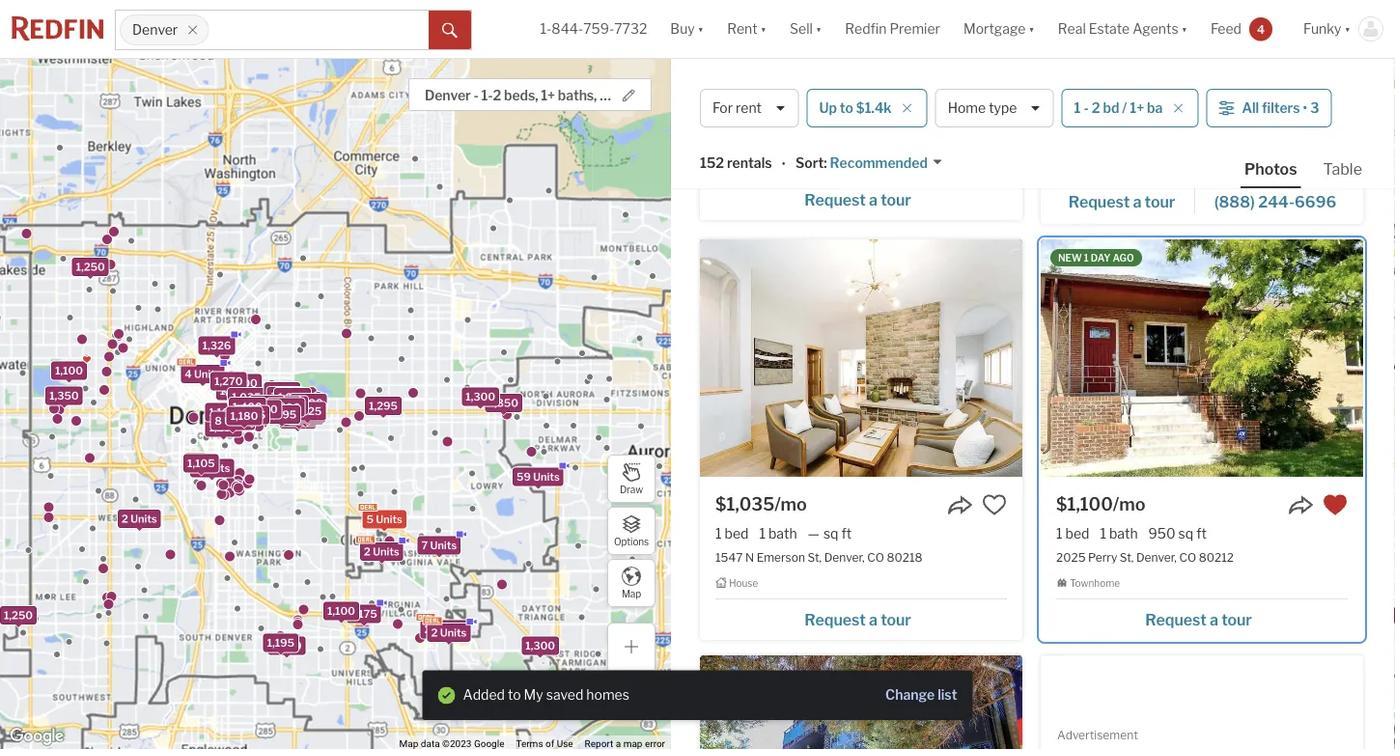 Task type: describe. For each thing, give the bounding box(es) containing it.
filters
[[1262, 100, 1300, 116]]

denver for denver apartments for rent
[[700, 78, 773, 104]]

home
[[948, 100, 986, 116]]

1 bath for $1,035
[[759, 525, 797, 542]]

bed for $1,300
[[725, 106, 749, 122]]

favorite button checkbox for $1,300 /mo
[[982, 73, 1007, 98]]

photo of 321 e 18th ave, denver, co 80203 image
[[1041, 0, 1364, 57]]

real
[[1058, 21, 1086, 37]]

recommended button
[[827, 154, 943, 172]]

list
[[938, 687, 957, 704]]

redfin premier button
[[834, 0, 952, 58]]

1,270
[[214, 375, 243, 388]]

bath for $1,100
[[1110, 525, 1138, 542]]

736 e 18th ave, denver, co 80203
[[716, 130, 903, 144]]

2 st, from the left
[[1120, 550, 1134, 564]]

home type button
[[935, 89, 1054, 127]]

▾ for buy ▾
[[698, 21, 704, 37]]

denver, for $1,035 /mo
[[824, 550, 865, 564]]

rent
[[736, 100, 762, 116]]

photo of 2025 perry st, denver, co 80212 image
[[1041, 239, 1364, 477]]

3
[[1311, 100, 1319, 116]]

premier
[[890, 21, 941, 37]]

denver - 1-2 beds, 1+ baths, <$1.4k button
[[408, 78, 652, 111]]

1 down $1,300 /mo
[[759, 106, 766, 122]]

8
[[215, 415, 222, 428]]

tour for $1,100 /mo
[[1222, 610, 1252, 629]]

mortgage ▾
[[964, 21, 1035, 37]]

e for $1,270 /mo
[[1079, 130, 1086, 144]]

outline
[[546, 694, 589, 710]]

rent ▾ button
[[716, 0, 778, 58]]

house
[[729, 578, 758, 589]]

1 up the '2025'
[[1056, 525, 1063, 542]]

funky ▾
[[1304, 21, 1351, 37]]

request up day
[[1069, 192, 1130, 211]]

1,290
[[294, 397, 323, 410]]

1,325
[[293, 405, 322, 418]]

redfin premier
[[845, 21, 941, 37]]

ft up 80212
[[1197, 525, 1207, 542]]

321 e 18th ave, denver, co 80203
[[1056, 130, 1242, 144]]

change
[[886, 687, 935, 704]]

up to $1.4k
[[819, 100, 892, 116]]

request a tour button up ago on the top of the page
[[1056, 185, 1195, 214]]

section containing added to my saved homes
[[422, 671, 973, 720]]

▾ for mortgage ▾
[[1029, 21, 1035, 37]]

photo of 736 e 18th ave, denver, co 80203 image
[[700, 0, 1023, 57]]

2 horizontal spatial 2 units
[[431, 627, 467, 639]]

unit
[[792, 158, 809, 169]]

736
[[716, 130, 738, 144]]

59
[[517, 471, 531, 484]]

1 vertical spatial 4
[[185, 368, 192, 381]]

real estate agents ▾
[[1058, 21, 1188, 37]]

denver, down 950 on the bottom
[[1137, 550, 1177, 564]]

favorite button image for $1,100 /mo
[[1323, 492, 1348, 518]]

request a tour button for $1,035 /mo
[[716, 603, 1007, 632]]

a for $1,100 /mo
[[1210, 610, 1219, 629]]

denver apartments for rent
[[700, 78, 988, 104]]

request a tour button for $1,300 /mo
[[716, 183, 1007, 212]]

favorite button checkbox for $1,270 /mo
[[1323, 73, 1348, 98]]

a for $1,300 /mo
[[869, 190, 878, 209]]

sq down apartments at the right top of the page
[[824, 106, 839, 122]]

change list
[[886, 687, 957, 704]]

bath for $1,270
[[1110, 106, 1138, 122]]

▾ for sell ▾
[[816, 21, 822, 37]]

7 units
[[422, 539, 457, 552]]

request a tour for $1,300 /mo
[[805, 190, 911, 209]]

1,125
[[239, 409, 266, 421]]

estate
[[1089, 21, 1130, 37]]

apartment
[[729, 158, 778, 169]]

• for filters
[[1303, 100, 1308, 116]]

1,395
[[268, 409, 297, 421]]

photo of 1547 n emerson st, denver, co 80218 image
[[700, 239, 1023, 477]]

1 horizontal spatial 1,100
[[327, 605, 355, 618]]

favorite button checkbox for $1,035 /mo
[[982, 492, 1007, 518]]

google image
[[5, 724, 69, 749]]

— sq ft for $1,035 /mo
[[808, 525, 852, 542]]

1 left 'unit'
[[786, 158, 790, 169]]

sq right 455
[[1178, 106, 1193, 122]]

favorite button image for $1,270 /mo
[[1323, 73, 1348, 98]]

remove
[[492, 694, 544, 710]]

all
[[1242, 100, 1259, 116]]

bed for $1,035
[[725, 525, 749, 542]]

sell ▾ button
[[790, 0, 822, 58]]

0 vertical spatial 2 units
[[122, 513, 157, 525]]

tour for $1,300 /mo
[[881, 190, 911, 209]]

co for $1,270 /mo
[[1184, 130, 1201, 144]]

321
[[1056, 130, 1076, 144]]

1 bed for $1,300 /mo
[[716, 106, 749, 122]]

1,295 right 1,290
[[369, 400, 398, 412]]

$1,035
[[716, 493, 775, 515]]

co down 950 sq ft
[[1180, 550, 1197, 564]]

(888)
[[1214, 192, 1255, 211]]

map region
[[0, 38, 840, 749]]

buy
[[671, 21, 695, 37]]

draw
[[620, 484, 643, 496]]

1-844-759-7732 link
[[540, 21, 647, 37]]

options button
[[607, 507, 656, 555]]

ago
[[1113, 252, 1134, 264]]

photos button
[[1241, 158, 1320, 188]]

options
[[614, 536, 649, 548]]

bath for $1,035
[[769, 525, 797, 542]]

remove outline
[[492, 694, 589, 710]]

request a tour for $1,100 /mo
[[1146, 610, 1252, 629]]

:
[[824, 155, 827, 171]]

1 bath for $1,100
[[1100, 525, 1138, 542]]

1 down "$1,035 /mo" at the right
[[759, 525, 766, 542]]

/
[[1122, 100, 1127, 116]]

to for added
[[508, 687, 521, 703]]

mortgage
[[964, 21, 1026, 37]]

remove denver image
[[187, 24, 198, 36]]

feed
[[1211, 21, 1242, 37]]

1547
[[716, 550, 743, 564]]

1,265 right 1,155
[[291, 409, 320, 421]]

to for up
[[840, 100, 853, 116]]

950 sq ft
[[1149, 525, 1207, 542]]

tour for $1,035 /mo
[[881, 610, 911, 629]]

1 up 321
[[1056, 106, 1063, 122]]

- for denver
[[474, 87, 479, 104]]

map button
[[607, 559, 656, 607]]

ave, for $1,300
[[777, 130, 800, 144]]

1,295 up 1,315
[[268, 386, 296, 398]]

sell ▾ button
[[778, 0, 834, 58]]

$1,300 /mo
[[716, 74, 808, 95]]

1 horizontal spatial 1-
[[540, 21, 552, 37]]

saved
[[546, 687, 584, 703]]

1,195
[[267, 637, 294, 649]]

advertisement
[[1057, 728, 1138, 742]]

bed for $1,100
[[1066, 525, 1090, 542]]

n
[[745, 550, 754, 564]]

matches
[[812, 158, 851, 169]]

real estate agents ▾ link
[[1058, 0, 1188, 58]]

1 left day
[[1084, 252, 1089, 264]]

sort
[[796, 155, 824, 171]]

(888) 244-6696 link
[[1195, 183, 1348, 216]]

1 st, from the left
[[808, 550, 822, 564]]

2025 perry st, denver, co 80212
[[1056, 550, 1234, 564]]

/mo for $1,100
[[1113, 493, 1146, 515]]

$1.4k
[[856, 100, 892, 116]]

1,295 right 1,155
[[293, 407, 322, 420]]

— sq ft for $1,300 /mo
[[808, 106, 852, 122]]

my
[[524, 687, 543, 703]]

— for $1,035 /mo
[[808, 525, 820, 542]]

1,035
[[232, 391, 261, 403]]

bd
[[1103, 100, 1120, 116]]

1 - 2 bd / 1+ ba button
[[1062, 89, 1199, 127]]

perry
[[1088, 550, 1118, 564]]

redfin
[[845, 21, 887, 37]]

1,285
[[209, 421, 238, 434]]



Task type: locate. For each thing, give the bounding box(es) containing it.
1 up 736
[[716, 106, 722, 122]]

— sq ft
[[808, 106, 852, 122], [808, 525, 852, 542]]

0 horizontal spatial e
[[740, 130, 747, 144]]

▾ for rent ▾
[[761, 21, 767, 37]]

rent left type
[[939, 78, 988, 104]]

— up 1547 n emerson st, denver, co 80218
[[808, 525, 820, 542]]

2 vertical spatial 4
[[194, 462, 201, 475]]

80212
[[1199, 550, 1234, 564]]

3 ▾ from the left
[[816, 21, 822, 37]]

co down 455 sq ft
[[1184, 130, 1201, 144]]

1,105
[[187, 457, 215, 470]]

type
[[989, 100, 1017, 116]]

152
[[700, 155, 724, 171]]

1 ave, from the left
[[777, 130, 800, 144]]

tour down recommended button
[[881, 190, 911, 209]]

bed up 736
[[725, 106, 749, 122]]

up
[[819, 100, 837, 116]]

• for rentals
[[782, 156, 786, 173]]

2 18th from the left
[[1088, 130, 1113, 144]]

request
[[805, 190, 866, 209], [1069, 192, 1130, 211], [805, 610, 866, 629], [1146, 610, 1207, 629]]

950
[[1149, 525, 1176, 542]]

/mo for $1,035
[[775, 493, 807, 515]]

1 vertical spatial —
[[808, 525, 820, 542]]

up to $1.4k button
[[807, 89, 928, 127]]

all filters • 3
[[1242, 100, 1319, 116]]

agents
[[1133, 21, 1179, 37]]

rent
[[727, 21, 758, 37], [939, 78, 988, 104]]

2 horizontal spatial 4
[[1257, 22, 1265, 36]]

80203 up recommended button
[[865, 130, 903, 144]]

1 bed for $1,100 /mo
[[1056, 525, 1090, 542]]

1,265 down 1,290
[[285, 411, 313, 423]]

1 up 'perry'
[[1100, 525, 1107, 542]]

ba
[[1147, 100, 1163, 116]]

▾ right the mortgage
[[1029, 21, 1035, 37]]

1 horizontal spatial favorite button checkbox
[[1323, 492, 1348, 518]]

denver, for $1,270 /mo
[[1141, 130, 1181, 144]]

0 horizontal spatial favorite button checkbox
[[982, 73, 1007, 98]]

1 vertical spatial favorite button checkbox
[[982, 492, 1007, 518]]

photo of 1639 race st, denver, co 80206 image
[[700, 655, 1023, 749]]

0 vertical spatial — sq ft
[[808, 106, 852, 122]]

▾ right agents
[[1182, 21, 1188, 37]]

8 units
[[215, 415, 251, 428]]

favorite button image for $1,035 /mo
[[982, 492, 1007, 518]]

table
[[1324, 159, 1363, 178]]

0 horizontal spatial denver
[[132, 22, 178, 38]]

0 horizontal spatial 4
[[185, 368, 192, 381]]

ft right remove 1 - 2 bd / 1+ ba image on the right top of the page
[[1196, 106, 1206, 122]]

e for $1,300 /mo
[[740, 130, 747, 144]]

<$1.4k
[[600, 87, 644, 104]]

1,265
[[291, 409, 320, 421], [285, 411, 313, 423]]

80218
[[887, 550, 923, 564]]

0 horizontal spatial st,
[[808, 550, 822, 564]]

1 18th from the left
[[750, 130, 774, 144]]

1 bath for $1,270
[[1100, 106, 1138, 122]]

remove 1 - 2 bd / 1+ ba image
[[1173, 102, 1184, 114]]

▾ right funky
[[1345, 21, 1351, 37]]

1 80203 from the left
[[865, 130, 903, 144]]

1 bed up 1547 on the right bottom of the page
[[716, 525, 749, 542]]

st, right emerson
[[808, 550, 822, 564]]

1+ for /
[[1130, 100, 1144, 116]]

mortgage ▾ button
[[952, 0, 1047, 58]]

2 ▾ from the left
[[761, 21, 767, 37]]

1 vertical spatial to
[[508, 687, 521, 703]]

1+ for beds,
[[541, 87, 555, 104]]

/mo for $1,270
[[1114, 74, 1147, 95]]

1,300
[[228, 377, 258, 389], [466, 390, 495, 403], [526, 640, 555, 652], [272, 640, 302, 652]]

2 80203 from the left
[[1203, 130, 1242, 144]]

0 horizontal spatial to
[[508, 687, 521, 703]]

ft right up
[[842, 106, 852, 122]]

home type
[[948, 100, 1017, 116]]

tour down 80218
[[881, 610, 911, 629]]

0 vertical spatial favorite button checkbox
[[1323, 73, 1348, 98]]

80203 for $1,270 /mo
[[1203, 130, 1242, 144]]

request a tour
[[805, 190, 911, 209], [1069, 192, 1175, 211], [805, 610, 911, 629], [1146, 610, 1252, 629]]

▾ left sell
[[761, 21, 767, 37]]

— sq ft up 1547 n emerson st, denver, co 80218
[[808, 525, 852, 542]]

bath up emerson
[[769, 525, 797, 542]]

455 sq ft
[[1149, 106, 1206, 122]]

759-
[[583, 21, 614, 37]]

a down recommended
[[869, 190, 878, 209]]

1 vertical spatial 2 units
[[364, 546, 399, 558]]

section
[[422, 671, 973, 720]]

favorite button image
[[982, 73, 1007, 98], [1323, 73, 1348, 98], [982, 492, 1007, 518], [1323, 492, 1348, 518]]

co left 80218
[[867, 550, 884, 564]]

denver, up :
[[802, 130, 843, 144]]

0 horizontal spatial 1,100
[[55, 365, 83, 377]]

1 vertical spatial 1,100
[[327, 605, 355, 618]]

— sq ft down apartments at the right top of the page
[[808, 106, 852, 122]]

18th for $1,300
[[750, 130, 774, 144]]

$1,035 /mo
[[716, 493, 807, 515]]

▾ for funky ▾
[[1345, 21, 1351, 37]]

844-
[[552, 21, 583, 37]]

bath
[[769, 106, 797, 122], [1110, 106, 1138, 122], [769, 525, 797, 542], [1110, 525, 1138, 542]]

1 horizontal spatial rent
[[939, 78, 988, 104]]

request a tour down recommended
[[805, 190, 911, 209]]

18th
[[750, 130, 774, 144], [1088, 130, 1113, 144]]

1 down $1,270
[[1074, 100, 1081, 116]]

1 bath for $1,300
[[759, 106, 797, 122]]

▾ right sell
[[816, 21, 822, 37]]

5
[[367, 513, 374, 526]]

0 horizontal spatial ave,
[[777, 130, 800, 144]]

1 bath up 'perry'
[[1100, 525, 1138, 542]]

request a tour down 80212
[[1146, 610, 1252, 629]]

80203 down 455 sq ft
[[1203, 130, 1242, 144]]

1 bath down $1,270 /mo
[[1100, 106, 1138, 122]]

None search field
[[209, 11, 429, 49]]

- left beds,
[[474, 87, 479, 104]]

1 vertical spatial 4 units
[[194, 462, 230, 475]]

bath left ba
[[1110, 106, 1138, 122]]

denver, for $1,300 /mo
[[802, 130, 843, 144]]

1 inside 1 - 2 bd / 1+ ba button
[[1074, 100, 1081, 116]]

denver - 1-2 beds, 1+ baths, <$1.4k
[[425, 87, 644, 104]]

a down 80212
[[1210, 610, 1219, 629]]

152 rentals •
[[700, 155, 786, 173]]

to inside section
[[508, 687, 521, 703]]

6696
[[1295, 192, 1337, 211]]

beds,
[[504, 87, 538, 104]]

1 vertical spatial favorite button checkbox
[[1323, 492, 1348, 518]]

baths,
[[558, 87, 597, 104]]

0 horizontal spatial 1-
[[481, 87, 493, 104]]

2 horizontal spatial denver
[[700, 78, 773, 104]]

request for $1,035 /mo
[[805, 610, 866, 629]]

1 vertical spatial — sq ft
[[808, 525, 852, 542]]

1 horizontal spatial ave,
[[1115, 130, 1138, 144]]

0 vertical spatial 1,100
[[55, 365, 83, 377]]

/mo
[[775, 74, 808, 95], [1114, 74, 1147, 95], [775, 493, 807, 515], [1113, 493, 1146, 515]]

bath for $1,300
[[769, 106, 797, 122]]

$1,270
[[1056, 74, 1114, 95]]

denver for denver - 1-2 beds, 1+ baths, <$1.4k
[[425, 87, 471, 104]]

sq
[[824, 106, 839, 122], [1178, 106, 1193, 122], [824, 525, 839, 542], [1179, 525, 1194, 542]]

request a tour button down 1547 n emerson st, denver, co 80218
[[716, 603, 1007, 632]]

1- inside button
[[481, 87, 493, 104]]

e right 321
[[1079, 130, 1086, 144]]

bed up 1547 on the right bottom of the page
[[725, 525, 749, 542]]

1 — sq ft from the top
[[808, 106, 852, 122]]

denver for denver
[[132, 22, 178, 38]]

0 horizontal spatial -
[[474, 87, 479, 104]]

sq up 1547 n emerson st, denver, co 80218
[[824, 525, 839, 542]]

0 vertical spatial —
[[808, 106, 820, 122]]

4 ▾ from the left
[[1029, 21, 1035, 37]]

sort :
[[796, 155, 827, 171]]

submit search image
[[442, 23, 458, 38]]

1+ right "/"
[[1130, 100, 1144, 116]]

- down $1,270
[[1084, 100, 1089, 116]]

rent ▾
[[727, 21, 767, 37]]

remove up to $1.4k image
[[902, 102, 913, 114]]

1 horizontal spatial denver
[[425, 87, 471, 104]]

0 vertical spatial to
[[840, 100, 853, 116]]

map
[[622, 588, 641, 600]]

0 horizontal spatial 2 units
[[122, 513, 157, 525]]

homes
[[586, 687, 630, 703]]

bed for $1,270
[[1066, 106, 1090, 122]]

for
[[713, 100, 733, 116]]

request down the matches
[[805, 190, 866, 209]]

0 horizontal spatial 80203
[[865, 130, 903, 144]]

1,295 down 1,290
[[284, 413, 312, 426]]

2 e from the left
[[1079, 130, 1086, 144]]

1 horizontal spatial 1+
[[1130, 100, 1144, 116]]

favorite button checkbox down funky ▾
[[1323, 73, 1348, 98]]

e right 736
[[740, 130, 747, 144]]

• inside 152 rentals •
[[782, 156, 786, 173]]

townhome
[[1070, 578, 1120, 589]]

tour down 80212
[[1222, 610, 1252, 629]]

1 vertical spatial 1-
[[481, 87, 493, 104]]

23 units
[[424, 624, 467, 636]]

to inside up to $1.4k button
[[840, 100, 853, 116]]

request for $1,100 /mo
[[1146, 610, 1207, 629]]

1 horizontal spatial favorite button checkbox
[[1323, 73, 1348, 98]]

request a tour button down recommended
[[716, 183, 1007, 212]]

1+ right beds,
[[541, 87, 555, 104]]

5 ▾ from the left
[[1182, 21, 1188, 37]]

tour down 321 e 18th ave, denver, co 80203
[[1145, 192, 1175, 211]]

1 ▾ from the left
[[698, 21, 704, 37]]

real estate agents ▾ button
[[1047, 0, 1199, 58]]

st, right 'perry'
[[1120, 550, 1134, 564]]

to right up
[[840, 100, 853, 116]]

1- left beds,
[[481, 87, 493, 104]]

0 horizontal spatial 18th
[[750, 130, 774, 144]]

sell
[[790, 21, 813, 37]]

bath up 'perry'
[[1110, 525, 1138, 542]]

new
[[1058, 252, 1082, 264]]

18th for $1,270
[[1088, 130, 1113, 144]]

-
[[474, 87, 479, 104], [1084, 100, 1089, 116]]

$1,100
[[1056, 493, 1113, 515]]

1,315
[[253, 399, 281, 411]]

• inside all filters • 3 button
[[1303, 100, 1308, 116]]

0 vertical spatial 4 units
[[185, 368, 221, 381]]

1 e from the left
[[740, 130, 747, 144]]

co for $1,300 /mo
[[845, 130, 862, 144]]

— up 736 e 18th ave, denver, co 80203
[[808, 106, 820, 122]]

- for 1
[[1084, 100, 1089, 116]]

1,326
[[202, 339, 231, 352]]

▾
[[698, 21, 704, 37], [761, 21, 767, 37], [816, 21, 822, 37], [1029, 21, 1035, 37], [1182, 21, 1188, 37], [1345, 21, 1351, 37]]

1 horizontal spatial 18th
[[1088, 130, 1113, 144]]

favorite button checkbox left $1,100
[[982, 492, 1007, 518]]

1 horizontal spatial e
[[1079, 130, 1086, 144]]

bath right rent
[[769, 106, 797, 122]]

2 — from the top
[[808, 525, 820, 542]]

denver, down 455
[[1141, 130, 1181, 144]]

a for $1,035 /mo
[[869, 610, 878, 629]]

1 bed
[[716, 106, 749, 122], [1056, 106, 1090, 122], [716, 525, 749, 542], [1056, 525, 1090, 542]]

denver, left 80218
[[824, 550, 865, 564]]

a down 1547 n emerson st, denver, co 80218
[[869, 610, 878, 629]]

1 up 1547 on the right bottom of the page
[[716, 525, 722, 542]]

6 ▾ from the left
[[1345, 21, 1351, 37]]

1 bed for $1,270 /mo
[[1056, 106, 1090, 122]]

ft up 1547 n emerson st, denver, co 80218
[[842, 525, 852, 542]]

0 vertical spatial favorite button checkbox
[[982, 73, 1007, 98]]

1 vertical spatial rent
[[939, 78, 988, 104]]

request down 1547 n emerson st, denver, co 80218
[[805, 610, 866, 629]]

1 bed for $1,035 /mo
[[716, 525, 749, 542]]

all filters • 3 button
[[1207, 89, 1332, 127]]

1 bed up 736
[[716, 106, 749, 122]]

rent inside rent ▾ dropdown button
[[727, 21, 758, 37]]

80203 for $1,300 /mo
[[865, 130, 903, 144]]

co for $1,035 /mo
[[867, 550, 884, 564]]

1 bath up emerson
[[759, 525, 797, 542]]

favorite button checkbox for $1,100 /mo
[[1323, 492, 1348, 518]]

2 vertical spatial 2 units
[[431, 627, 467, 639]]

a up ago on the top of the page
[[1133, 192, 1142, 211]]

1,175
[[351, 608, 377, 620]]

1 horizontal spatial 80203
[[1203, 130, 1242, 144]]

244-
[[1259, 192, 1295, 211]]

2 ave, from the left
[[1115, 130, 1138, 144]]

request a tour down 1547 n emerson st, denver, co 80218
[[805, 610, 911, 629]]

rentals
[[727, 155, 772, 171]]

request a tour button for $1,100 /mo
[[1056, 603, 1348, 632]]

request down 2025 perry st, denver, co 80212
[[1146, 610, 1207, 629]]

1 left "/"
[[1100, 106, 1107, 122]]

buy ▾ button
[[659, 0, 716, 58]]

1 horizontal spatial -
[[1084, 100, 1089, 116]]

(888) 244-6696
[[1214, 192, 1337, 211]]

1 horizontal spatial 4
[[194, 462, 201, 475]]

1,180
[[230, 410, 258, 422]]

1+
[[541, 87, 555, 104], [1130, 100, 1144, 116]]

18th down bd
[[1088, 130, 1113, 144]]

ave,
[[777, 130, 800, 144], [1115, 130, 1138, 144]]

7
[[422, 539, 428, 552]]

bed up 321
[[1066, 106, 1090, 122]]

2 — sq ft from the top
[[808, 525, 852, 542]]

18th up apartment
[[750, 130, 774, 144]]

ave, up apartment • 1 unit matches
[[777, 130, 800, 144]]

denver inside button
[[425, 87, 471, 104]]

favorite button checkbox
[[982, 73, 1007, 98], [1323, 492, 1348, 518]]

ave, for $1,270
[[1115, 130, 1138, 144]]

0 horizontal spatial 1+
[[541, 87, 555, 104]]

to left the 'my'
[[508, 687, 521, 703]]

— for $1,300 /mo
[[808, 106, 820, 122]]

co down up to $1.4k
[[845, 130, 862, 144]]

0 horizontal spatial rent
[[727, 21, 758, 37]]

0 vertical spatial rent
[[727, 21, 758, 37]]

0 horizontal spatial favorite button checkbox
[[982, 492, 1007, 518]]

1 — from the top
[[808, 106, 820, 122]]

favorite button image for $1,300 /mo
[[982, 73, 1007, 98]]

1-844-759-7732
[[540, 21, 647, 37]]

sq right 950 on the bottom
[[1179, 525, 1194, 542]]

4 units down 1,326
[[185, 368, 221, 381]]

photos
[[1245, 159, 1297, 178]]

draw button
[[607, 455, 656, 503]]

▾ inside 'link'
[[1182, 21, 1188, 37]]

rent ▾ button
[[727, 0, 767, 58]]

favorite button checkbox
[[1323, 73, 1348, 98], [982, 492, 1007, 518]]

/mo for $1,300
[[775, 74, 808, 95]]

1 horizontal spatial to
[[840, 100, 853, 116]]

1- left the 759-
[[540, 21, 552, 37]]

request a tour for $1,035 /mo
[[805, 610, 911, 629]]

recommended
[[830, 155, 928, 171]]

1 horizontal spatial 2 units
[[364, 546, 399, 558]]

▾ right buy
[[698, 21, 704, 37]]

request a tour button down 80212
[[1056, 603, 1348, 632]]

1 bed up 321
[[1056, 106, 1090, 122]]

0 vertical spatial 4
[[1257, 22, 1265, 36]]

day
[[1091, 252, 1111, 264]]

1 horizontal spatial st,
[[1120, 550, 1134, 564]]

request for $1,300 /mo
[[805, 190, 866, 209]]

ave, down "/"
[[1115, 130, 1138, 144]]

4 units down 1,285
[[194, 462, 230, 475]]

1 bed up the '2025'
[[1056, 525, 1090, 542]]

mortgage ▾ button
[[964, 0, 1035, 58]]

1 bath down $1,300 /mo
[[759, 106, 797, 122]]

request a tour up ago on the top of the page
[[1069, 192, 1175, 211]]

buy ▾
[[671, 21, 704, 37]]

0 vertical spatial 1-
[[540, 21, 552, 37]]



Task type: vqa. For each thing, say whether or not it's contained in the screenshot.
the beds,
yes



